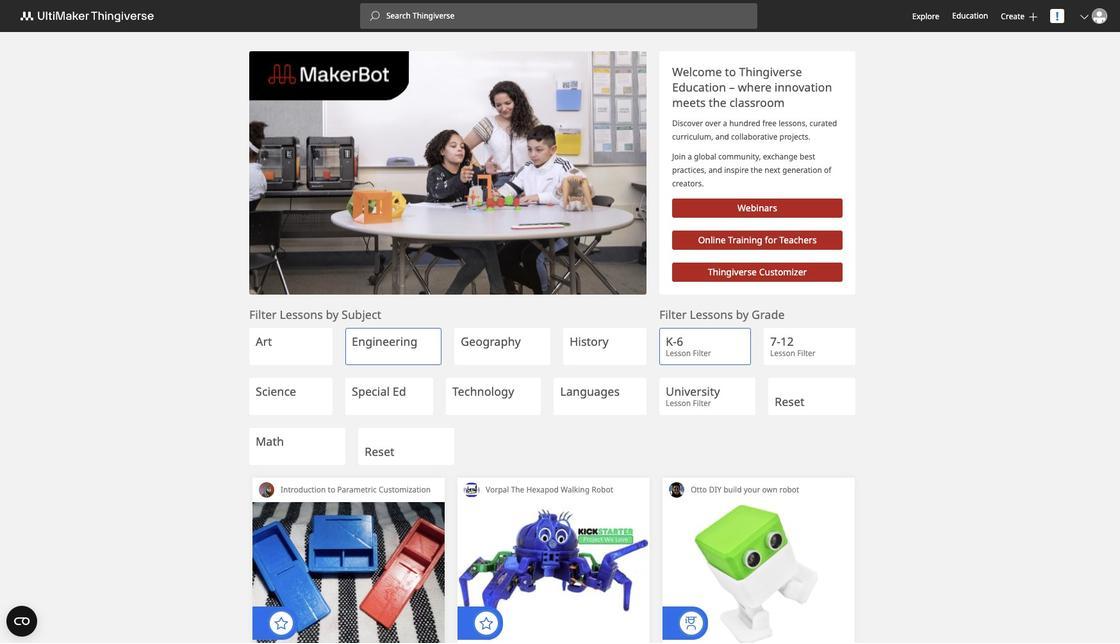 Task type: vqa. For each thing, say whether or not it's contained in the screenshot.
Post a remix link
no



Task type: describe. For each thing, give the bounding box(es) containing it.
discover over a hundred free lessons, curated curriculum, and collaborative projects.
[[673, 118, 838, 142]]

search control image
[[370, 11, 380, 21]]

of
[[825, 165, 832, 176]]

vorpal
[[486, 485, 509, 496]]

science
[[256, 384, 296, 399]]

generation
[[783, 165, 823, 176]]

the
[[511, 485, 525, 496]]

where
[[738, 80, 772, 95]]

and inside discover over a hundred free lessons, curated curriculum, and collaborative projects.
[[716, 131, 730, 142]]

inspire
[[725, 165, 749, 176]]

vorpal the hexapod walking robot link
[[480, 478, 650, 503]]

thingiverse inside welcome to thingiverse education – where innovation meets the classroom
[[740, 64, 802, 80]]

welcome
[[673, 64, 722, 80]]

projects.
[[780, 131, 811, 142]]

grade
[[752, 307, 785, 323]]

university lesson filter
[[666, 384, 720, 409]]

lessons for grade
[[690, 307, 733, 323]]

avatar image for introduction to parametric customization
[[259, 483, 274, 498]]

thingiverse customizer link
[[673, 263, 843, 282]]

!
[[1056, 8, 1060, 24]]

customization
[[379, 485, 431, 496]]

special ed
[[352, 384, 406, 399]]

make card image for build
[[663, 503, 855, 644]]

free
[[763, 118, 777, 129]]

filter lessons by subject
[[249, 307, 382, 323]]

over
[[705, 118, 721, 129]]

0 vertical spatial reset
[[775, 394, 805, 410]]

meets
[[673, 95, 706, 110]]

community,
[[719, 151, 762, 162]]

Search Thingiverse text field
[[380, 11, 758, 21]]

to for welcome
[[725, 64, 737, 80]]

thingiverse customizer
[[708, 266, 807, 278]]

7-12 lesson filter
[[771, 334, 816, 359]]

k-
[[666, 334, 677, 349]]

–
[[730, 80, 735, 95]]

otto diy build your own robot
[[691, 485, 800, 496]]

otto diy build your own robot link
[[685, 478, 855, 503]]

collaborative
[[732, 131, 778, 142]]

explore
[[913, 11, 940, 21]]

parametric
[[337, 485, 377, 496]]

university
[[666, 384, 720, 399]]

6
[[677, 334, 684, 349]]

avatar image for vorpal the hexapod walking robot
[[464, 483, 480, 498]]

the inside join a global community, exchange best practices, and inspire the next generation of creators.
[[751, 165, 763, 176]]

best
[[800, 151, 816, 162]]

otto
[[691, 485, 707, 496]]

global
[[694, 151, 717, 162]]

introduction to parametric customization
[[281, 485, 431, 496]]

filter up k-
[[660, 307, 687, 323]]

hundred
[[730, 118, 761, 129]]

curriculum,
[[673, 131, 714, 142]]

technology
[[453, 384, 514, 399]]

make card image for parametric
[[253, 503, 445, 644]]

a inside join a global community, exchange best practices, and inspire the next generation of creators.
[[688, 151, 692, 162]]

math
[[256, 434, 284, 449]]

special
[[352, 384, 390, 399]]

art
[[256, 334, 272, 349]]

geography
[[461, 334, 521, 349]]

teachers
[[780, 234, 817, 246]]

lessons for subject
[[280, 307, 323, 323]]

introduction
[[281, 485, 326, 496]]

and inside join a global community, exchange best practices, and inspire the next generation of creators.
[[709, 165, 723, 176]]

math reset
[[256, 434, 395, 460]]

12
[[781, 334, 794, 349]]



Task type: locate. For each thing, give the bounding box(es) containing it.
0 horizontal spatial to
[[328, 485, 335, 496]]

make card image
[[253, 503, 445, 644], [458, 503, 650, 644], [663, 503, 855, 644]]

vorpal the hexapod walking robot
[[486, 485, 614, 496]]

1 vertical spatial a
[[688, 151, 692, 162]]

filter right the 12
[[798, 348, 816, 359]]

filter
[[249, 307, 277, 323], [660, 307, 687, 323], [693, 348, 712, 359], [798, 348, 816, 359], [693, 398, 712, 409]]

robot
[[592, 485, 614, 496]]

avatar image
[[1093, 8, 1108, 24], [259, 483, 274, 498], [464, 483, 480, 498], [669, 483, 685, 498]]

the inside welcome to thingiverse education – where innovation meets the classroom
[[709, 95, 727, 110]]

by left the subject
[[326, 307, 339, 323]]

2 make card image from the left
[[458, 503, 650, 644]]

languages
[[561, 384, 620, 399]]

customizer
[[760, 266, 807, 278]]

makerbot logo image
[[13, 8, 169, 24]]

! link
[[1051, 8, 1065, 24]]

1 horizontal spatial by
[[736, 307, 749, 323]]

avatar image left introduction
[[259, 483, 274, 498]]

a right over
[[723, 118, 728, 129]]

for
[[765, 234, 778, 246]]

1 lessons from the left
[[280, 307, 323, 323]]

0 vertical spatial the
[[709, 95, 727, 110]]

filter inside university lesson filter
[[693, 398, 712, 409]]

walking
[[561, 485, 590, 496]]

classroom
[[730, 95, 785, 110]]

2 lessons from the left
[[690, 307, 733, 323]]

k-6 lesson filter
[[666, 334, 712, 359]]

a
[[723, 118, 728, 129], [688, 151, 692, 162]]

education
[[953, 10, 989, 21], [673, 80, 727, 95]]

1 horizontal spatial reset
[[775, 394, 805, 410]]

avatar image left vorpal
[[464, 483, 480, 498]]

lessons,
[[779, 118, 808, 129]]

1 horizontal spatial to
[[725, 64, 737, 80]]

to for introduction
[[328, 485, 335, 496]]

and down over
[[716, 131, 730, 142]]

a right join
[[688, 151, 692, 162]]

own
[[763, 485, 778, 496]]

lesson inside 7-12 lesson filter
[[771, 348, 796, 359]]

thingiverse down the training
[[708, 266, 757, 278]]

to left where
[[725, 64, 737, 80]]

by for subject
[[326, 307, 339, 323]]

0 horizontal spatial make card image
[[253, 503, 445, 644]]

welcome to thingiverse education – where innovation meets the classroom
[[673, 64, 833, 110]]

education left create
[[953, 10, 989, 21]]

webinars
[[738, 202, 778, 214]]

lesson for k-
[[666, 348, 691, 359]]

0 vertical spatial a
[[723, 118, 728, 129]]

filter right 6
[[693, 348, 712, 359]]

1 make card image from the left
[[253, 503, 445, 644]]

education inside welcome to thingiverse education – where innovation meets the classroom
[[673, 80, 727, 95]]

the left –
[[709, 95, 727, 110]]

thingiverse
[[740, 64, 802, 80], [708, 266, 757, 278]]

education link
[[953, 9, 989, 23]]

subject
[[342, 307, 382, 323]]

avatar image left otto
[[669, 483, 685, 498]]

exchange
[[763, 151, 798, 162]]

0 horizontal spatial a
[[688, 151, 692, 162]]

lesson inside k-6 lesson filter
[[666, 348, 691, 359]]

lesson
[[666, 348, 691, 359], [771, 348, 796, 359], [666, 398, 691, 409]]

filter inside k-6 lesson filter
[[693, 348, 712, 359]]

hexapod
[[527, 485, 559, 496]]

plusicon image
[[1030, 13, 1038, 21]]

diy
[[709, 485, 722, 496]]

open widget image
[[6, 607, 37, 637]]

0 horizontal spatial the
[[709, 95, 727, 110]]

7-
[[771, 334, 781, 349]]

online training for teachers link
[[673, 231, 843, 250]]

lessons
[[280, 307, 323, 323], [690, 307, 733, 323]]

webinars link
[[673, 199, 843, 218]]

creators.
[[673, 178, 704, 189]]

by left "grade"
[[736, 307, 749, 323]]

curated
[[810, 118, 838, 129]]

by
[[326, 307, 339, 323], [736, 307, 749, 323]]

reset
[[775, 394, 805, 410], [365, 444, 395, 460]]

filter down k-6 lesson filter on the bottom of the page
[[693, 398, 712, 409]]

reset inside math reset
[[365, 444, 395, 460]]

0 horizontal spatial education
[[673, 80, 727, 95]]

lessons left the subject
[[280, 307, 323, 323]]

explore button
[[913, 11, 940, 21]]

online
[[698, 234, 726, 246]]

lesson up university
[[666, 348, 691, 359]]

1 vertical spatial to
[[328, 485, 335, 496]]

1 horizontal spatial make card image
[[458, 503, 650, 644]]

1 horizontal spatial the
[[751, 165, 763, 176]]

discover
[[673, 118, 704, 129]]

by for grade
[[736, 307, 749, 323]]

0 vertical spatial thingiverse
[[740, 64, 802, 80]]

to inside welcome to thingiverse education – where innovation meets the classroom
[[725, 64, 737, 80]]

online training for teachers
[[698, 234, 817, 246]]

3 make card image from the left
[[663, 503, 855, 644]]

practices,
[[673, 165, 707, 176]]

2 by from the left
[[736, 307, 749, 323]]

build
[[724, 485, 742, 496]]

1 vertical spatial and
[[709, 165, 723, 176]]

to
[[725, 64, 737, 80], [328, 485, 335, 496]]

create button
[[1002, 11, 1038, 21]]

education left –
[[673, 80, 727, 95]]

make card image for hexapod
[[458, 503, 650, 644]]

0 horizontal spatial reset
[[365, 444, 395, 460]]

1 vertical spatial education
[[673, 80, 727, 95]]

0 vertical spatial to
[[725, 64, 737, 80]]

history
[[570, 334, 609, 349]]

reset up introduction to parametric customization link
[[365, 444, 395, 460]]

filter lessons by grade
[[660, 307, 785, 323]]

avatar image for otto diy build your own robot
[[669, 483, 685, 498]]

2 horizontal spatial make card image
[[663, 503, 855, 644]]

lesson for 7-
[[771, 348, 796, 359]]

innovation
[[775, 80, 833, 95]]

1 horizontal spatial a
[[723, 118, 728, 129]]

next
[[765, 165, 781, 176]]

0 vertical spatial and
[[716, 131, 730, 142]]

filter inside 7-12 lesson filter
[[798, 348, 816, 359]]

1 horizontal spatial lessons
[[690, 307, 733, 323]]

1 vertical spatial reset
[[365, 444, 395, 460]]

1 vertical spatial thingiverse
[[708, 266, 757, 278]]

to left parametric
[[328, 485, 335, 496]]

robot
[[780, 485, 800, 496]]

1 vertical spatial the
[[751, 165, 763, 176]]

1 by from the left
[[326, 307, 339, 323]]

ed
[[393, 384, 406, 399]]

1 horizontal spatial education
[[953, 10, 989, 21]]

reset down 7-12 lesson filter
[[775, 394, 805, 410]]

0 horizontal spatial lessons
[[280, 307, 323, 323]]

lesson down k-6 lesson filter on the bottom of the page
[[666, 398, 691, 409]]

introduction to parametric customization link
[[274, 478, 445, 503]]

the left next
[[751, 165, 763, 176]]

join a global community, exchange best practices, and inspire the next generation of creators.
[[673, 151, 832, 189]]

a inside discover over a hundred free lessons, curated curriculum, and collaborative projects.
[[723, 118, 728, 129]]

filter up art
[[249, 307, 277, 323]]

lesson inside university lesson filter
[[666, 398, 691, 409]]

0 vertical spatial education
[[953, 10, 989, 21]]

join
[[673, 151, 686, 162]]

and down "global"
[[709, 165, 723, 176]]

0 horizontal spatial by
[[326, 307, 339, 323]]

training
[[729, 234, 763, 246]]

your
[[744, 485, 761, 496]]

lesson down "grade"
[[771, 348, 796, 359]]

lessons up k-6 lesson filter on the bottom of the page
[[690, 307, 733, 323]]

create
[[1002, 11, 1025, 21]]

the
[[709, 95, 727, 110], [751, 165, 763, 176]]

engineering
[[352, 334, 418, 349]]

avatar image right ! link
[[1093, 8, 1108, 24]]

thingiverse up classroom
[[740, 64, 802, 80]]



